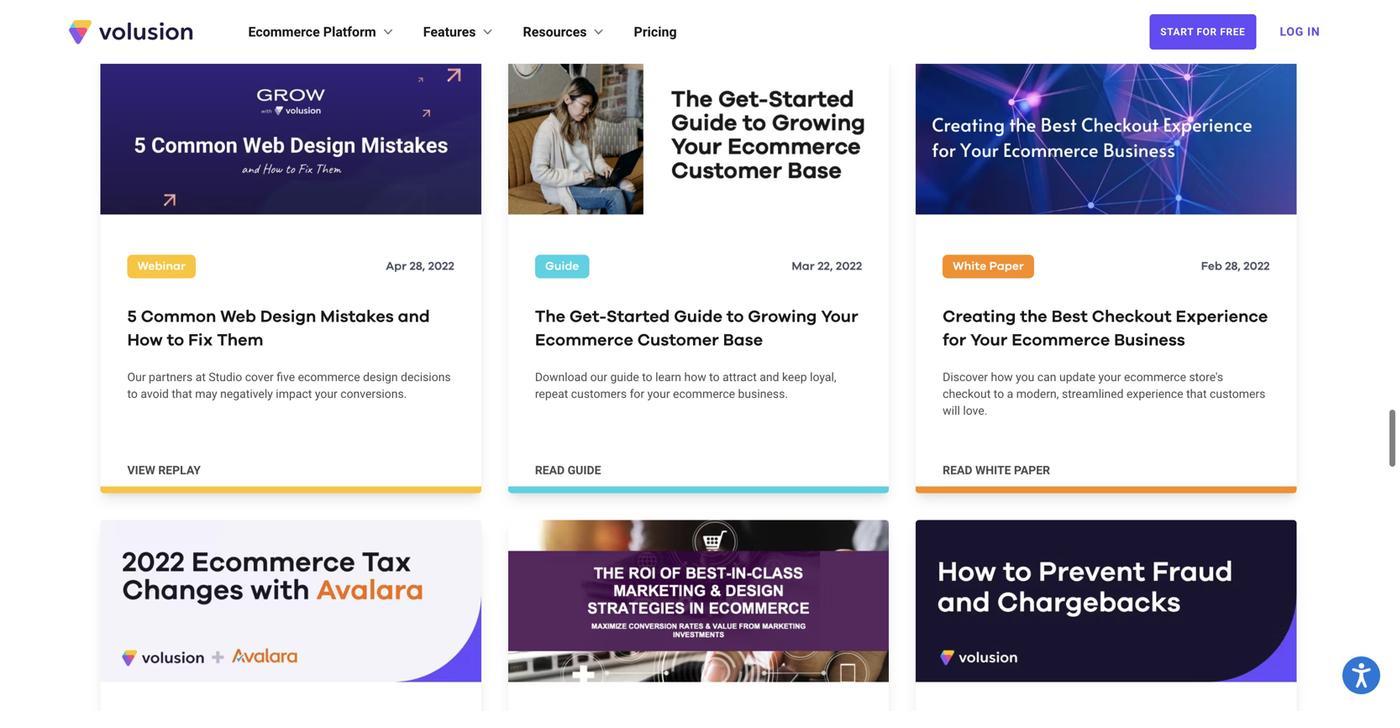 Task type: describe. For each thing, give the bounding box(es) containing it.
white
[[953, 261, 987, 273]]

your inside 'discover how you can update your ecommerce store's checkout to a modern, streamlined experience that customers will love.'
[[1099, 371, 1121, 385]]

the
[[535, 309, 566, 326]]

the roi of best-in-class marketing & design strategies in ecommerce image
[[508, 521, 889, 683]]

ecommerce platform
[[248, 24, 376, 40]]

features
[[423, 24, 476, 40]]

view
[[127, 464, 155, 478]]

ecommerce platform button
[[248, 22, 396, 42]]

2022 for 5 common web design mistakes and how to fix them
[[428, 261, 454, 273]]

avoid
[[141, 388, 169, 401]]

read guide
[[535, 464, 601, 478]]

log in
[[1280, 25, 1320, 39]]

platform
[[323, 24, 376, 40]]

apr 28, 2022
[[386, 261, 454, 273]]

the get-started guide to growing your ecommerce customer base
[[535, 309, 858, 349]]

for inside creating the best checkout experience for your ecommerce business
[[943, 332, 966, 349]]

read white paper
[[943, 464, 1050, 478]]

to left learn
[[642, 371, 653, 385]]

paper
[[1014, 464, 1050, 478]]

for inside download our guide to learn how to attract and keep loyal, repeat customers for your ecommerce business.
[[630, 388, 645, 401]]

ecommerce for checkout
[[1124, 371, 1186, 385]]

5
[[127, 309, 137, 326]]

download our guide to learn how to attract and keep loyal, repeat customers for your ecommerce business.
[[535, 371, 837, 401]]

read white paper button
[[943, 463, 1050, 480]]

to inside our partners at studio cover five ecommerce design decisions to avoid that may negatively impact your conversions.
[[127, 388, 138, 401]]

ecommerce for creating the best checkout experience for your ecommerce business
[[1012, 332, 1110, 349]]

repeat
[[535, 388, 568, 401]]

experience
[[1127, 388, 1184, 401]]

you
[[1016, 371, 1035, 385]]

design
[[260, 309, 316, 326]]

partners
[[149, 371, 193, 385]]

keep
[[782, 371, 807, 385]]

white paper
[[953, 261, 1024, 273]]

how
[[127, 332, 163, 349]]

resources button
[[523, 22, 607, 42]]

that inside 'discover how you can update your ecommerce store's checkout to a modern, streamlined experience that customers will love.'
[[1187, 388, 1207, 401]]

2022 ecommerce tax changes with avalara image
[[100, 521, 481, 683]]

read for the get-started guide to growing your ecommerce customer base
[[535, 464, 565, 478]]

web
[[220, 309, 256, 326]]

checkout
[[1092, 309, 1172, 326]]

read guide button
[[535, 463, 601, 480]]

5 common web design mistakes and how to fix them image
[[100, 53, 481, 215]]

customers inside 'discover how you can update your ecommerce store's checkout to a modern, streamlined experience that customers will love.'
[[1210, 388, 1266, 401]]

mar 22, 2022
[[792, 261, 862, 273]]

and inside download our guide to learn how to attract and keep loyal, repeat customers for your ecommerce business.
[[760, 371, 779, 385]]

store's
[[1189, 371, 1224, 385]]

that inside our partners at studio cover five ecommerce design decisions to avoid that may negatively impact your conversions.
[[172, 388, 192, 401]]

experience
[[1176, 309, 1268, 326]]

your for for
[[971, 332, 1008, 349]]

the
[[1020, 309, 1048, 326]]

in
[[1308, 25, 1320, 39]]

view replay button
[[127, 463, 201, 480]]

our
[[590, 371, 608, 385]]

feb 28, 2022
[[1201, 261, 1270, 273]]

a
[[1007, 388, 1014, 401]]

growing
[[748, 309, 817, 326]]

ecommerce inside download our guide to learn how to attract and keep loyal, repeat customers for your ecommerce business.
[[673, 388, 735, 401]]

download
[[535, 371, 587, 385]]

features button
[[423, 22, 496, 42]]

open accessibe: accessibility options, statement and help image
[[1352, 664, 1371, 688]]

28, for creating the best checkout experience for your ecommerce business
[[1225, 261, 1241, 273]]

5 common web design mistakes and how to fix them
[[127, 309, 430, 349]]

replay
[[158, 464, 201, 478]]

log
[[1280, 25, 1304, 39]]

creating the best checkout experience for your ecommerce business image
[[916, 53, 1297, 215]]

best
[[1052, 309, 1088, 326]]

streamlined
[[1062, 388, 1124, 401]]

impact
[[276, 388, 312, 401]]

creating
[[943, 309, 1016, 326]]

can
[[1038, 371, 1057, 385]]

fix
[[188, 332, 213, 349]]

learn
[[656, 371, 681, 385]]

creating the best checkout experience for your ecommerce business
[[943, 309, 1268, 349]]

conversions.
[[341, 388, 407, 401]]

log in link
[[1270, 13, 1331, 50]]

the get-started guide to growing your ecommerce customer base image
[[508, 53, 889, 215]]



Task type: vqa. For each thing, say whether or not it's contained in the screenshot.
angle down image
no



Task type: locate. For each thing, give the bounding box(es) containing it.
2 horizontal spatial your
[[1099, 371, 1121, 385]]

how to prevent fraud and chargebacks image
[[916, 521, 1297, 683]]

1 vertical spatial guide
[[674, 309, 723, 326]]

for down creating
[[943, 332, 966, 349]]

2 28, from the left
[[1225, 261, 1241, 273]]

0 vertical spatial and
[[398, 309, 430, 326]]

1 horizontal spatial your
[[648, 388, 670, 401]]

0 horizontal spatial 2022
[[428, 261, 454, 273]]

at
[[196, 371, 206, 385]]

feb
[[1201, 261, 1222, 273]]

your for growing
[[821, 309, 858, 326]]

1 horizontal spatial how
[[991, 371, 1013, 385]]

that down partners
[[172, 388, 192, 401]]

read for creating the best checkout experience for your ecommerce business
[[943, 464, 973, 478]]

2 horizontal spatial 2022
[[1244, 261, 1270, 273]]

webinar
[[137, 261, 186, 273]]

2022 for the get-started guide to growing your ecommerce customer base
[[836, 261, 862, 273]]

0 horizontal spatial customers
[[571, 388, 627, 401]]

0 vertical spatial for
[[943, 332, 966, 349]]

your
[[821, 309, 858, 326], [971, 332, 1008, 349]]

ecommerce for the get-started guide to growing your ecommerce customer base
[[535, 332, 633, 349]]

mar
[[792, 261, 815, 273]]

ecommerce down attract
[[673, 388, 735, 401]]

may
[[195, 388, 217, 401]]

mistakes
[[320, 309, 394, 326]]

loyal,
[[810, 371, 837, 385]]

1 vertical spatial guide
[[568, 464, 601, 478]]

ecommerce up "experience"
[[1124, 371, 1186, 385]]

and up business.
[[760, 371, 779, 385]]

for
[[1197, 26, 1217, 38]]

2 horizontal spatial ecommerce
[[1012, 332, 1110, 349]]

update
[[1060, 371, 1096, 385]]

ecommerce inside dropdown button
[[248, 24, 320, 40]]

2022 right feb
[[1244, 261, 1270, 273]]

five
[[277, 371, 295, 385]]

customers inside download our guide to learn how to attract and keep loyal, repeat customers for your ecommerce business.
[[571, 388, 627, 401]]

ecommerce up impact
[[298, 371, 360, 385]]

2 customers from the left
[[1210, 388, 1266, 401]]

how right learn
[[684, 371, 706, 385]]

to left attract
[[709, 371, 720, 385]]

2 that from the left
[[1187, 388, 1207, 401]]

and down apr 28, 2022 on the top left
[[398, 309, 430, 326]]

pricing link
[[634, 22, 677, 42]]

1 horizontal spatial 28,
[[1225, 261, 1241, 273]]

0 horizontal spatial ecommerce
[[248, 24, 320, 40]]

common
[[141, 309, 216, 326]]

start
[[1161, 26, 1194, 38]]

your down learn
[[648, 388, 670, 401]]

read inside read white paper button
[[943, 464, 973, 478]]

2 read from the left
[[943, 464, 973, 478]]

ecommerce
[[298, 371, 360, 385], [1124, 371, 1186, 385], [673, 388, 735, 401]]

1 2022 from the left
[[428, 261, 454, 273]]

28, for 5 common web design mistakes and how to fix them
[[410, 261, 425, 273]]

guide right our
[[610, 371, 639, 385]]

your inside the get-started guide to growing your ecommerce customer base
[[821, 309, 858, 326]]

them
[[217, 332, 263, 349]]

that
[[172, 388, 192, 401], [1187, 388, 1207, 401]]

to inside the get-started guide to growing your ecommerce customer base
[[727, 309, 744, 326]]

ecommerce down get-
[[535, 332, 633, 349]]

modern,
[[1017, 388, 1059, 401]]

guide up the
[[545, 261, 579, 273]]

will
[[943, 404, 960, 418]]

your inside creating the best checkout experience for your ecommerce business
[[971, 332, 1008, 349]]

for down customer at the top
[[630, 388, 645, 401]]

1 how from the left
[[684, 371, 706, 385]]

0 horizontal spatial your
[[821, 309, 858, 326]]

business.
[[738, 388, 788, 401]]

to inside 'discover how you can update your ecommerce store's checkout to a modern, streamlined experience that customers will love.'
[[994, 388, 1004, 401]]

discover
[[943, 371, 988, 385]]

cover
[[245, 371, 274, 385]]

for
[[943, 332, 966, 349], [630, 388, 645, 401]]

ecommerce for design
[[298, 371, 360, 385]]

your down creating
[[971, 332, 1008, 349]]

2022 right the apr
[[428, 261, 454, 273]]

guide inside the get-started guide to growing your ecommerce customer base
[[674, 309, 723, 326]]

28, right the apr
[[410, 261, 425, 273]]

1 horizontal spatial read
[[943, 464, 973, 478]]

to
[[727, 309, 744, 326], [167, 332, 184, 349], [642, 371, 653, 385], [709, 371, 720, 385], [127, 388, 138, 401], [994, 388, 1004, 401]]

0 horizontal spatial for
[[630, 388, 645, 401]]

how
[[684, 371, 706, 385], [991, 371, 1013, 385]]

1 horizontal spatial ecommerce
[[535, 332, 633, 349]]

start for free link
[[1150, 14, 1257, 50]]

that down store's
[[1187, 388, 1207, 401]]

view replay
[[127, 464, 201, 478]]

your inside download our guide to learn how to attract and keep loyal, repeat customers for your ecommerce business.
[[648, 388, 670, 401]]

ecommerce down best
[[1012, 332, 1110, 349]]

1 horizontal spatial 2022
[[836, 261, 862, 273]]

to down our
[[127, 388, 138, 401]]

22,
[[818, 261, 833, 273]]

0 horizontal spatial guide
[[568, 464, 601, 478]]

love.
[[963, 404, 988, 418]]

guide inside download our guide to learn how to attract and keep loyal, repeat customers for your ecommerce business.
[[610, 371, 639, 385]]

3 2022 from the left
[[1244, 261, 1270, 273]]

0 horizontal spatial your
[[315, 388, 338, 401]]

ecommerce inside 'discover how you can update your ecommerce store's checkout to a modern, streamlined experience that customers will love.'
[[1124, 371, 1186, 385]]

attract
[[723, 371, 757, 385]]

studio
[[209, 371, 242, 385]]

1 horizontal spatial for
[[943, 332, 966, 349]]

2 2022 from the left
[[836, 261, 862, 273]]

1 read from the left
[[535, 464, 565, 478]]

resources
[[523, 24, 587, 40]]

2022
[[428, 261, 454, 273], [836, 261, 862, 273], [1244, 261, 1270, 273]]

discover how you can update your ecommerce store's checkout to a modern, streamlined experience that customers will love.
[[943, 371, 1266, 418]]

paper
[[990, 261, 1024, 273]]

1 vertical spatial your
[[971, 332, 1008, 349]]

1 horizontal spatial guide
[[674, 309, 723, 326]]

start for free
[[1161, 26, 1246, 38]]

customer
[[638, 332, 719, 349]]

get-
[[570, 309, 607, 326]]

2 how from the left
[[991, 371, 1013, 385]]

0 horizontal spatial read
[[535, 464, 565, 478]]

guide down the repeat
[[568, 464, 601, 478]]

and inside 5 common web design mistakes and how to fix them
[[398, 309, 430, 326]]

ecommerce inside creating the best checkout experience for your ecommerce business
[[1012, 332, 1110, 349]]

ecommerce left platform
[[248, 24, 320, 40]]

0 horizontal spatial that
[[172, 388, 192, 401]]

0 vertical spatial your
[[821, 309, 858, 326]]

0 horizontal spatial ecommerce
[[298, 371, 360, 385]]

design
[[363, 371, 398, 385]]

customers down store's
[[1210, 388, 1266, 401]]

to down common
[[167, 332, 184, 349]]

1 horizontal spatial ecommerce
[[673, 388, 735, 401]]

0 vertical spatial guide
[[545, 261, 579, 273]]

your inside our partners at studio cover five ecommerce design decisions to avoid that may negatively impact your conversions.
[[315, 388, 338, 401]]

our partners at studio cover five ecommerce design decisions to avoid that may negatively impact your conversions.
[[127, 371, 451, 401]]

0 horizontal spatial guide
[[545, 261, 579, 273]]

checkout
[[943, 388, 991, 401]]

negatively
[[220, 388, 273, 401]]

1 horizontal spatial customers
[[1210, 388, 1266, 401]]

your right impact
[[315, 388, 338, 401]]

1 vertical spatial for
[[630, 388, 645, 401]]

guide
[[610, 371, 639, 385], [568, 464, 601, 478]]

guide
[[545, 261, 579, 273], [674, 309, 723, 326]]

1 horizontal spatial that
[[1187, 388, 1207, 401]]

our
[[127, 371, 146, 385]]

to up base
[[727, 309, 744, 326]]

28, right feb
[[1225, 261, 1241, 273]]

how inside download our guide to learn how to attract and keep loyal, repeat customers for your ecommerce business.
[[684, 371, 706, 385]]

0 horizontal spatial how
[[684, 371, 706, 385]]

1 customers from the left
[[571, 388, 627, 401]]

2 horizontal spatial ecommerce
[[1124, 371, 1186, 385]]

0 horizontal spatial 28,
[[410, 261, 425, 273]]

started
[[607, 309, 670, 326]]

1 horizontal spatial guide
[[610, 371, 639, 385]]

0 vertical spatial guide
[[610, 371, 639, 385]]

ecommerce inside our partners at studio cover five ecommerce design decisions to avoid that may negatively impact your conversions.
[[298, 371, 360, 385]]

business
[[1114, 332, 1185, 349]]

2022 right the 22,
[[836, 261, 862, 273]]

1 horizontal spatial your
[[971, 332, 1008, 349]]

to left a
[[994, 388, 1004, 401]]

your up streamlined
[[1099, 371, 1121, 385]]

to inside 5 common web design mistakes and how to fix them
[[167, 332, 184, 349]]

customers down our
[[571, 388, 627, 401]]

ecommerce
[[248, 24, 320, 40], [535, 332, 633, 349], [1012, 332, 1110, 349]]

apr
[[386, 261, 407, 273]]

your down mar 22, 2022
[[821, 309, 858, 326]]

read inside read guide button
[[535, 464, 565, 478]]

how up a
[[991, 371, 1013, 385]]

decisions
[[401, 371, 451, 385]]

read down the repeat
[[535, 464, 565, 478]]

28,
[[410, 261, 425, 273], [1225, 261, 1241, 273]]

1 vertical spatial and
[[760, 371, 779, 385]]

ecommerce inside the get-started guide to growing your ecommerce customer base
[[535, 332, 633, 349]]

read left white
[[943, 464, 973, 478]]

1 horizontal spatial and
[[760, 371, 779, 385]]

how inside 'discover how you can update your ecommerce store's checkout to a modern, streamlined experience that customers will love.'
[[991, 371, 1013, 385]]

2022 for creating the best checkout experience for your ecommerce business
[[1244, 261, 1270, 273]]

0 horizontal spatial and
[[398, 309, 430, 326]]

guide up customer at the top
[[674, 309, 723, 326]]

white
[[976, 464, 1011, 478]]

free
[[1220, 26, 1246, 38]]

guide inside button
[[568, 464, 601, 478]]

1 28, from the left
[[410, 261, 425, 273]]

1 that from the left
[[172, 388, 192, 401]]

customers
[[571, 388, 627, 401], [1210, 388, 1266, 401]]

pricing
[[634, 24, 677, 40]]

base
[[723, 332, 763, 349]]



